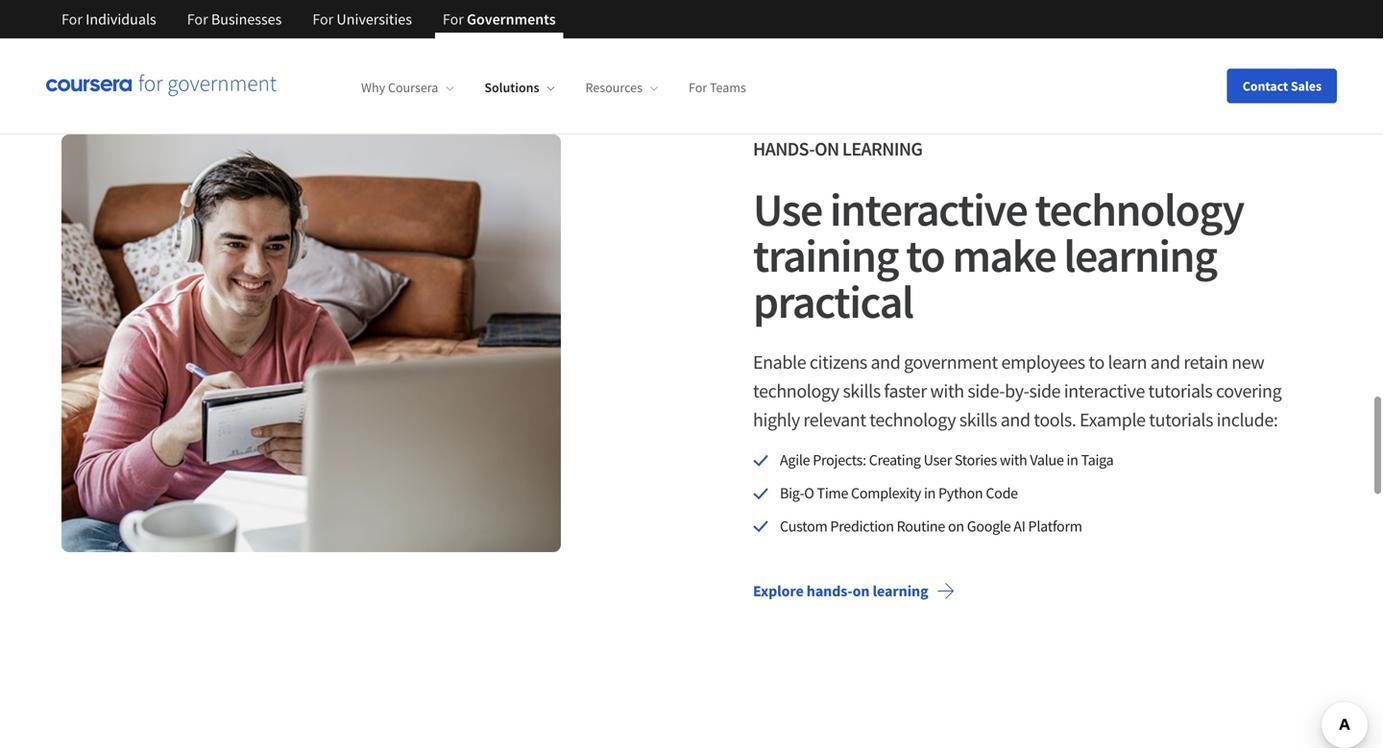 Task type: describe. For each thing, give the bounding box(es) containing it.
governments
[[467, 10, 556, 29]]

include:
[[1217, 408, 1278, 432]]

side-
[[968, 379, 1005, 403]]

to inside enable citizens and government employees to learn and retain new technology skills faster with side-by-side interactive tutorials covering highly relevant technology skills and tools. example tutorials include:
[[1089, 350, 1105, 374]]

projects:
[[813, 451, 866, 470]]

for individuals
[[61, 10, 156, 29]]

explore hands-on learning
[[753, 582, 928, 601]]

solutions
[[484, 79, 539, 96]]

interactive inside enable citizens and government employees to learn and retain new technology skills faster with side-by-side interactive tutorials covering highly relevant technology skills and tools. example tutorials include:
[[1064, 379, 1145, 403]]

prediction
[[830, 517, 894, 536]]

big-
[[780, 484, 804, 503]]

covering
[[1216, 379, 1282, 403]]

for teams link
[[689, 79, 746, 96]]

1 horizontal spatial technology
[[870, 408, 956, 432]]

explore
[[753, 582, 804, 601]]

big-o time complexity in python code
[[780, 484, 1018, 503]]

hands on learning image
[[61, 135, 561, 553]]

user
[[924, 451, 952, 470]]

complexity
[[851, 484, 921, 503]]

1 vertical spatial in
[[924, 484, 936, 503]]

for for businesses
[[187, 10, 208, 29]]

learning inside use interactive technology training to make learning practical
[[1064, 227, 1217, 285]]

highly
[[753, 408, 800, 432]]

resources link
[[586, 79, 658, 96]]

0 vertical spatial skills
[[843, 379, 881, 403]]

stories
[[955, 451, 997, 470]]

0 horizontal spatial technology
[[753, 379, 839, 403]]

o
[[804, 484, 814, 503]]

platform
[[1028, 517, 1082, 536]]

resources
[[586, 79, 643, 96]]

learning
[[842, 137, 922, 161]]

interactive inside use interactive technology training to make learning practical
[[830, 181, 1027, 238]]

1 vertical spatial tutorials
[[1149, 408, 1213, 432]]

1 horizontal spatial in
[[1067, 451, 1078, 470]]

2 horizontal spatial and
[[1151, 350, 1180, 374]]

0 vertical spatial tutorials
[[1148, 379, 1213, 403]]

0 horizontal spatial and
[[871, 350, 900, 374]]

code
[[986, 484, 1018, 503]]

with inside enable citizens and government employees to learn and retain new technology skills faster with side-by-side interactive tutorials covering highly relevant technology skills and tools. example tutorials include:
[[930, 379, 964, 403]]

training
[[753, 227, 898, 285]]

learn
[[1108, 350, 1147, 374]]

why
[[361, 79, 385, 96]]

0 horizontal spatial learning
[[873, 582, 928, 601]]

for businesses
[[187, 10, 282, 29]]

retain
[[1184, 350, 1228, 374]]

use
[[753, 181, 822, 238]]

faster
[[884, 379, 927, 403]]

contact sales
[[1243, 77, 1322, 95]]

for left teams
[[689, 79, 707, 96]]



Task type: vqa. For each thing, say whether or not it's contained in the screenshot.
explore
yes



Task type: locate. For each thing, give the bounding box(es) containing it.
0 vertical spatial technology
[[1035, 181, 1244, 238]]

in
[[1067, 451, 1078, 470], [924, 484, 936, 503]]

and right learn
[[1151, 350, 1180, 374]]

1 horizontal spatial learning
[[1064, 227, 1217, 285]]

agile projects: creating user stories with value in taiga
[[780, 451, 1114, 470]]

make
[[952, 227, 1056, 285]]

2 horizontal spatial technology
[[1035, 181, 1244, 238]]

custom prediction routine on google ai platform
[[780, 517, 1082, 536]]

1 vertical spatial skills
[[959, 408, 997, 432]]

creating
[[869, 451, 921, 470]]

0 horizontal spatial in
[[924, 484, 936, 503]]

to
[[906, 227, 945, 285], [1089, 350, 1105, 374]]

use interactive technology training to make learning practical
[[753, 181, 1244, 331]]

for for individuals
[[61, 10, 83, 29]]

employees
[[1001, 350, 1085, 374]]

explore hands-on learning link
[[738, 568, 971, 614]]

technology inside use interactive technology training to make learning practical
[[1035, 181, 1244, 238]]

practical
[[753, 273, 913, 331]]

for left universities
[[313, 10, 334, 29]]

agile
[[780, 451, 810, 470]]

on
[[948, 517, 964, 536], [853, 582, 870, 601]]

on left the google
[[948, 517, 964, 536]]

teams
[[710, 79, 746, 96]]

by-
[[1005, 379, 1029, 403]]

side
[[1029, 379, 1061, 403]]

relevant
[[803, 408, 866, 432]]

0 horizontal spatial to
[[906, 227, 945, 285]]

1 horizontal spatial on
[[948, 517, 964, 536]]

0 vertical spatial to
[[906, 227, 945, 285]]

coursera
[[388, 79, 438, 96]]

government
[[904, 350, 998, 374]]

contact
[[1243, 77, 1288, 95]]

taiga
[[1081, 451, 1114, 470]]

citizens
[[810, 350, 867, 374]]

hands-
[[753, 137, 815, 161]]

for left governments
[[443, 10, 464, 29]]

with down government
[[930, 379, 964, 403]]

for left individuals
[[61, 10, 83, 29]]

enable citizens and government employees to learn and retain new technology skills faster with side-by-side interactive tutorials covering highly relevant technology skills and tools. example tutorials include:
[[753, 350, 1282, 432]]

hands-
[[807, 582, 853, 601]]

0 vertical spatial on
[[948, 517, 964, 536]]

skills down side- on the bottom right of the page
[[959, 408, 997, 432]]

0 horizontal spatial on
[[853, 582, 870, 601]]

and down "by-"
[[1001, 408, 1030, 432]]

in left python
[[924, 484, 936, 503]]

1 horizontal spatial with
[[1000, 451, 1027, 470]]

and
[[871, 350, 900, 374], [1151, 350, 1180, 374], [1001, 408, 1030, 432]]

why coursera
[[361, 79, 438, 96]]

enable
[[753, 350, 806, 374]]

1 vertical spatial with
[[1000, 451, 1027, 470]]

0 vertical spatial in
[[1067, 451, 1078, 470]]

0 vertical spatial interactive
[[830, 181, 1027, 238]]

1 horizontal spatial interactive
[[1064, 379, 1145, 403]]

custom
[[780, 517, 828, 536]]

1 vertical spatial to
[[1089, 350, 1105, 374]]

2 vertical spatial technology
[[870, 408, 956, 432]]

businesses
[[211, 10, 282, 29]]

for governments
[[443, 10, 556, 29]]

0 horizontal spatial skills
[[843, 379, 881, 403]]

0 horizontal spatial with
[[930, 379, 964, 403]]

interactive up example
[[1064, 379, 1145, 403]]

0 horizontal spatial interactive
[[830, 181, 1027, 238]]

1 vertical spatial technology
[[753, 379, 839, 403]]

time
[[817, 484, 848, 503]]

value
[[1030, 451, 1064, 470]]

on
[[815, 137, 839, 161]]

why coursera link
[[361, 79, 454, 96]]

skills
[[843, 379, 881, 403], [959, 408, 997, 432]]

tutorials
[[1148, 379, 1213, 403], [1149, 408, 1213, 432]]

for for governments
[[443, 10, 464, 29]]

0 vertical spatial with
[[930, 379, 964, 403]]

to left learn
[[1089, 350, 1105, 374]]

skills down citizens
[[843, 379, 881, 403]]

routine
[[897, 517, 945, 536]]

example
[[1080, 408, 1146, 432]]

learning
[[1064, 227, 1217, 285], [873, 582, 928, 601]]

1 vertical spatial on
[[853, 582, 870, 601]]

solutions link
[[484, 79, 555, 96]]

universities
[[337, 10, 412, 29]]

and up faster
[[871, 350, 900, 374]]

on down prediction
[[853, 582, 870, 601]]

tools.
[[1034, 408, 1076, 432]]

0 vertical spatial learning
[[1064, 227, 1217, 285]]

banner navigation
[[46, 0, 571, 38]]

for for universities
[[313, 10, 334, 29]]

python
[[939, 484, 983, 503]]

1 horizontal spatial skills
[[959, 408, 997, 432]]

1 horizontal spatial and
[[1001, 408, 1030, 432]]

with left value on the right of the page
[[1000, 451, 1027, 470]]

for
[[61, 10, 83, 29], [187, 10, 208, 29], [313, 10, 334, 29], [443, 10, 464, 29], [689, 79, 707, 96]]

ai
[[1014, 517, 1026, 536]]

for teams
[[689, 79, 746, 96]]

interactive down learning
[[830, 181, 1027, 238]]

for universities
[[313, 10, 412, 29]]

interactive
[[830, 181, 1027, 238], [1064, 379, 1145, 403]]

1 horizontal spatial to
[[1089, 350, 1105, 374]]

hands-on learning
[[753, 137, 922, 161]]

to inside use interactive technology training to make learning practical
[[906, 227, 945, 285]]

1 vertical spatial interactive
[[1064, 379, 1145, 403]]

to left make
[[906, 227, 945, 285]]

google
[[967, 517, 1011, 536]]

with
[[930, 379, 964, 403], [1000, 451, 1027, 470]]

in left taiga
[[1067, 451, 1078, 470]]

for left businesses
[[187, 10, 208, 29]]

1 vertical spatial learning
[[873, 582, 928, 601]]

technology
[[1035, 181, 1244, 238], [753, 379, 839, 403], [870, 408, 956, 432]]

sales
[[1291, 77, 1322, 95]]

coursera for government image
[[46, 75, 277, 97]]

new
[[1232, 350, 1265, 374]]

individuals
[[86, 10, 156, 29]]

contact sales button
[[1227, 69, 1337, 103]]



